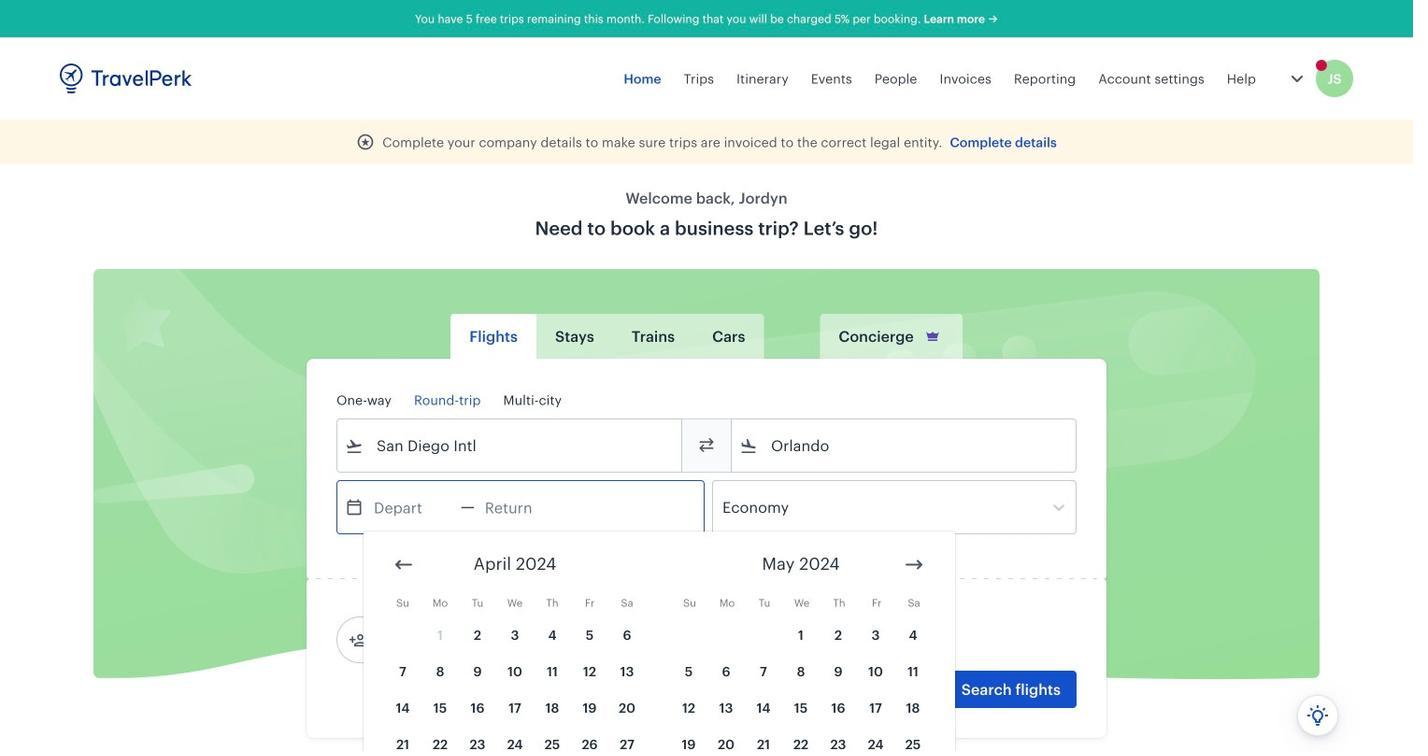 Task type: describe. For each thing, give the bounding box(es) containing it.
Return text field
[[475, 481, 572, 534]]

From search field
[[364, 431, 657, 461]]

choose friday, may 24, 2024 as your check-in date. it's available. image
[[858, 727, 894, 752]]

choose friday, may 10, 2024 as your check-in date. it's available. image
[[858, 654, 894, 689]]

choose saturday, may 4, 2024 as your check-in date. it's available. image
[[896, 618, 931, 653]]

choose saturday, may 11, 2024 as your check-in date. it's available. image
[[896, 654, 931, 689]]

choose saturday, may 18, 2024 as your check-in date. it's available. image
[[896, 691, 931, 725]]

choose wednesday, may 8, 2024 as your check-in date. it's available. image
[[783, 654, 819, 689]]

choose thursday, may 23, 2024 as your check-in date. it's available. image
[[821, 727, 856, 752]]

Add first traveler search field
[[367, 625, 562, 655]]

calendar application
[[364, 532, 1414, 752]]

choose friday, may 17, 2024 as your check-in date. it's available. image
[[858, 691, 894, 725]]



Task type: locate. For each thing, give the bounding box(es) containing it.
choose saturday, may 25, 2024 as your check-in date. it's available. image
[[896, 727, 931, 752]]

choose friday, may 3, 2024 as your check-in date. it's available. image
[[858, 618, 894, 653]]

choose wednesday, may 22, 2024 as your check-in date. it's available. image
[[783, 727, 819, 752]]

choose wednesday, may 15, 2024 as your check-in date. it's available. image
[[783, 691, 819, 725]]

choose thursday, may 16, 2024 as your check-in date. it's available. image
[[821, 691, 856, 725]]

To search field
[[758, 431, 1052, 461]]

Depart text field
[[364, 481, 461, 534]]

choose thursday, may 2, 2024 as your check-in date. it's available. image
[[821, 618, 856, 653]]

choose wednesday, may 1, 2024 as your check-in date. it's available. image
[[783, 618, 819, 653]]

choose thursday, may 9, 2024 as your check-in date. it's available. image
[[821, 654, 856, 689]]

move backward to switch to the previous month. image
[[393, 554, 415, 576]]

move forward to switch to the next month. image
[[903, 554, 926, 576]]



